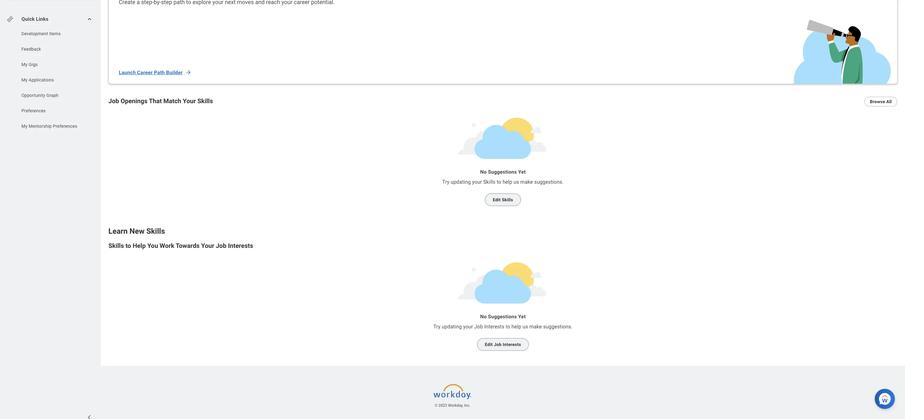 Task type: locate. For each thing, give the bounding box(es) containing it.
edit
[[493, 198, 501, 203], [485, 343, 493, 348]]

updating for skills to help you work towards your job interests
[[442, 324, 462, 330]]

skills to help you work towards your job interests
[[108, 242, 253, 250]]

yet for skills to help you work towards your job interests
[[518, 314, 526, 320]]

1 suggestions from the top
[[488, 169, 517, 175]]

2 suggestions from the top
[[488, 314, 517, 320]]

edit down try updating your job interests to help us make suggestions.
[[485, 343, 493, 348]]

skills
[[197, 97, 213, 105], [483, 179, 495, 185], [502, 198, 513, 203], [146, 227, 165, 236], [108, 242, 124, 250]]

no suggestions yet for skills to help you work towards your job interests
[[480, 314, 526, 320]]

browse all
[[870, 99, 892, 104]]

0 horizontal spatial preferences
[[21, 108, 46, 113]]

1 vertical spatial interests
[[484, 324, 504, 330]]

try
[[442, 179, 449, 185], [433, 324, 441, 330]]

1 vertical spatial suggestions.
[[543, 324, 573, 330]]

link image
[[6, 15, 14, 23]]

2 no suggestions yet from the top
[[480, 314, 526, 320]]

to up the edit skills
[[497, 179, 501, 185]]

your right match
[[183, 97, 196, 105]]

interests inside button
[[503, 343, 521, 348]]

suggestions for skills to help you work towards your job interests
[[488, 314, 517, 320]]

suggestions
[[488, 169, 517, 175], [488, 314, 517, 320]]

no up try updating your job interests to help us make suggestions.
[[480, 314, 487, 320]]

your
[[183, 97, 196, 105], [201, 242, 214, 250]]

chevron up small image
[[86, 16, 93, 22]]

0 vertical spatial yet
[[518, 169, 526, 175]]

no for job openings that match your skills
[[480, 169, 487, 175]]

list
[[0, 31, 101, 131]]

applications
[[29, 78, 54, 83]]

items
[[49, 31, 61, 36]]

builder
[[166, 69, 183, 75]]

0 vertical spatial us
[[514, 179, 519, 185]]

links
[[36, 16, 48, 22]]

yet
[[518, 169, 526, 175], [518, 314, 526, 320]]

openings
[[121, 97, 148, 105]]

©
[[435, 404, 438, 409]]

0 horizontal spatial us
[[514, 179, 519, 185]]

my applications link
[[21, 77, 86, 83]]

my gigs link
[[21, 61, 86, 68]]

edit down try updating your skills to help us make suggestions.
[[493, 198, 501, 203]]

quick links element
[[6, 13, 96, 26]]

no suggestions yet for job openings that match your skills
[[480, 169, 526, 175]]

to up edit job interests
[[506, 324, 510, 330]]

preferences link
[[21, 108, 86, 114]]

logo image
[[434, 382, 471, 403]]

path
[[154, 69, 165, 75]]

no up try updating your skills to help us make suggestions.
[[480, 169, 487, 175]]

1 vertical spatial no suggestions yet
[[480, 314, 526, 320]]

0 vertical spatial your
[[183, 97, 196, 105]]

development
[[21, 31, 48, 36]]

my for my mentorship preferences
[[21, 124, 28, 129]]

skills inside edit skills button
[[502, 198, 513, 203]]

2 yet from the top
[[518, 314, 526, 320]]

1 vertical spatial your
[[463, 324, 473, 330]]

suggestions for job openings that match your skills
[[488, 169, 517, 175]]

us
[[514, 179, 519, 185], [523, 324, 528, 330]]

0 vertical spatial help
[[503, 179, 512, 185]]

help up edit job interests
[[512, 324, 521, 330]]

0 vertical spatial no suggestions yet
[[480, 169, 526, 175]]

suggestions.
[[534, 179, 564, 185], [543, 324, 573, 330]]

try for job openings that match your skills
[[442, 179, 449, 185]]

preferences down preferences link on the left of the page
[[53, 124, 77, 129]]

job openings that match your skills
[[108, 97, 213, 105]]

suggestions up try updating your skills to help us make suggestions.
[[488, 169, 517, 175]]

1 my from the top
[[21, 62, 28, 67]]

0 vertical spatial your
[[472, 179, 482, 185]]

2 no from the top
[[480, 314, 487, 320]]

interests
[[228, 242, 253, 250], [484, 324, 504, 330], [503, 343, 521, 348]]

edit job interests button
[[477, 339, 529, 351]]

1 horizontal spatial preferences
[[53, 124, 77, 129]]

0 vertical spatial make
[[520, 179, 533, 185]]

1 vertical spatial preferences
[[53, 124, 77, 129]]

1 vertical spatial your
[[201, 242, 214, 250]]

2 vertical spatial to
[[506, 324, 510, 330]]

my for my gigs
[[21, 62, 28, 67]]

to
[[497, 179, 501, 185], [125, 242, 131, 250], [506, 324, 510, 330]]

1 vertical spatial no
[[480, 314, 487, 320]]

us up the edit job interests button
[[523, 324, 528, 330]]

1 vertical spatial yet
[[518, 314, 526, 320]]

2 my from the top
[[21, 78, 28, 83]]

1 horizontal spatial us
[[523, 324, 528, 330]]

1 horizontal spatial your
[[201, 242, 214, 250]]

0 vertical spatial to
[[497, 179, 501, 185]]

0 vertical spatial edit
[[493, 198, 501, 203]]

yet for job openings that match your skills
[[518, 169, 526, 175]]

updating
[[451, 179, 471, 185], [442, 324, 462, 330]]

2 vertical spatial my
[[21, 124, 28, 129]]

edit for job openings that match your skills
[[493, 198, 501, 203]]

0 vertical spatial try
[[442, 179, 449, 185]]

updating for job openings that match your skills
[[451, 179, 471, 185]]

my applications
[[21, 78, 54, 83]]

edit skills
[[493, 198, 513, 203]]

your right 'towards'
[[201, 242, 214, 250]]

0 vertical spatial no
[[480, 169, 487, 175]]

1 vertical spatial try
[[433, 324, 441, 330]]

1 no suggestions yet from the top
[[480, 169, 526, 175]]

1 no from the top
[[480, 169, 487, 175]]

1 vertical spatial suggestions
[[488, 314, 517, 320]]

towards
[[176, 242, 200, 250]]

us up edit skills button
[[514, 179, 519, 185]]

yet up try updating your skills to help us make suggestions.
[[518, 169, 526, 175]]

no
[[480, 169, 487, 175], [480, 314, 487, 320]]

1 yet from the top
[[518, 169, 526, 175]]

launch career path builder
[[119, 69, 183, 75]]

0 vertical spatial updating
[[451, 179, 471, 185]]

list containing development items
[[0, 31, 101, 131]]

suggestions up try updating your job interests to help us make suggestions.
[[488, 314, 517, 320]]

1 horizontal spatial try
[[442, 179, 449, 185]]

help
[[133, 242, 146, 250]]

0 vertical spatial preferences
[[21, 108, 46, 113]]

0 vertical spatial suggestions
[[488, 169, 517, 175]]

no suggestions yet
[[480, 169, 526, 175], [480, 314, 526, 320]]

my left gigs
[[21, 62, 28, 67]]

my
[[21, 62, 28, 67], [21, 78, 28, 83], [21, 124, 28, 129]]

no suggestions yet up try updating your job interests to help us make suggestions.
[[480, 314, 526, 320]]

preferences
[[21, 108, 46, 113], [53, 124, 77, 129]]

0 vertical spatial suggestions.
[[534, 179, 564, 185]]

0 horizontal spatial try
[[433, 324, 441, 330]]

3 my from the top
[[21, 124, 28, 129]]

to left help
[[125, 242, 131, 250]]

help
[[503, 179, 512, 185], [512, 324, 521, 330]]

your
[[472, 179, 482, 185], [463, 324, 473, 330]]

career
[[137, 69, 153, 75]]

yet up try updating your job interests to help us make suggestions.
[[518, 314, 526, 320]]

job
[[108, 97, 119, 105], [216, 242, 226, 250], [474, 324, 483, 330], [494, 343, 502, 348]]

my mentorship preferences link
[[21, 123, 86, 130]]

1 vertical spatial my
[[21, 78, 28, 83]]

0 vertical spatial my
[[21, 62, 28, 67]]

1 vertical spatial edit
[[485, 343, 493, 348]]

2 horizontal spatial to
[[506, 324, 510, 330]]

help up the edit skills
[[503, 179, 512, 185]]

no suggestions yet up try updating your skills to help us make suggestions.
[[480, 169, 526, 175]]

edit skills button
[[485, 194, 521, 206]]

my down my gigs
[[21, 78, 28, 83]]

you
[[147, 242, 158, 250]]

preferences down opportunity
[[21, 108, 46, 113]]

0 horizontal spatial to
[[125, 242, 131, 250]]

browse all link
[[864, 97, 898, 107]]

make
[[520, 179, 533, 185], [529, 324, 542, 330]]

2 vertical spatial interests
[[503, 343, 521, 348]]

my left mentorship
[[21, 124, 28, 129]]

1 vertical spatial updating
[[442, 324, 462, 330]]



Task type: vqa. For each thing, say whether or not it's contained in the screenshot.
top My
yes



Task type: describe. For each thing, give the bounding box(es) containing it.
0 vertical spatial interests
[[228, 242, 253, 250]]

feedback link
[[21, 46, 86, 52]]

launch
[[119, 69, 136, 75]]

launch career path builder icon image
[[794, 20, 891, 84]]

learn new skills
[[108, 227, 165, 236]]

chevron left image
[[86, 415, 93, 420]]

1 vertical spatial make
[[529, 324, 542, 330]]

my mentorship preferences
[[21, 124, 77, 129]]

quick
[[21, 16, 35, 22]]

no for skills to help you work towards your job interests
[[480, 314, 487, 320]]

edit job interests
[[485, 343, 521, 348]]

match
[[163, 97, 181, 105]]

inc.
[[464, 404, 470, 409]]

gigs
[[29, 62, 38, 67]]

job inside button
[[494, 343, 502, 348]]

feedback
[[21, 47, 41, 52]]

opportunity
[[21, 93, 45, 98]]

edit for skills to help you work towards your job interests
[[485, 343, 493, 348]]

work
[[160, 242, 174, 250]]

1 vertical spatial to
[[125, 242, 131, 250]]

try updating your job interests to help us make suggestions.
[[433, 324, 573, 330]]

1 horizontal spatial to
[[497, 179, 501, 185]]

launch career path builder button
[[119, 66, 192, 79]]

0 horizontal spatial your
[[183, 97, 196, 105]]

your for skills to help you work towards your job interests
[[463, 324, 473, 330]]

workday,
[[448, 404, 463, 409]]

opportunity graph
[[21, 93, 59, 98]]

1 vertical spatial help
[[512, 324, 521, 330]]

© 2023 workday, inc.
[[435, 404, 470, 409]]

all
[[886, 99, 892, 104]]

graph
[[46, 93, 59, 98]]

development items
[[21, 31, 61, 36]]

my for my applications
[[21, 78, 28, 83]]

quick links
[[21, 16, 48, 22]]

browse
[[870, 99, 885, 104]]

development items link
[[21, 31, 86, 37]]

your for job openings that match your skills
[[472, 179, 482, 185]]

try for skills to help you work towards your job interests
[[433, 324, 441, 330]]

mentorship
[[29, 124, 52, 129]]

that
[[149, 97, 162, 105]]

opportunity graph link
[[21, 92, 86, 99]]

try updating your skills to help us make suggestions.
[[442, 179, 564, 185]]

my gigs
[[21, 62, 38, 67]]

new
[[130, 227, 145, 236]]

quick links region
[[0, 0, 101, 420]]

2023
[[439, 404, 447, 409]]

arrow right image
[[185, 69, 192, 76]]

learn
[[108, 227, 128, 236]]

1 vertical spatial us
[[523, 324, 528, 330]]



